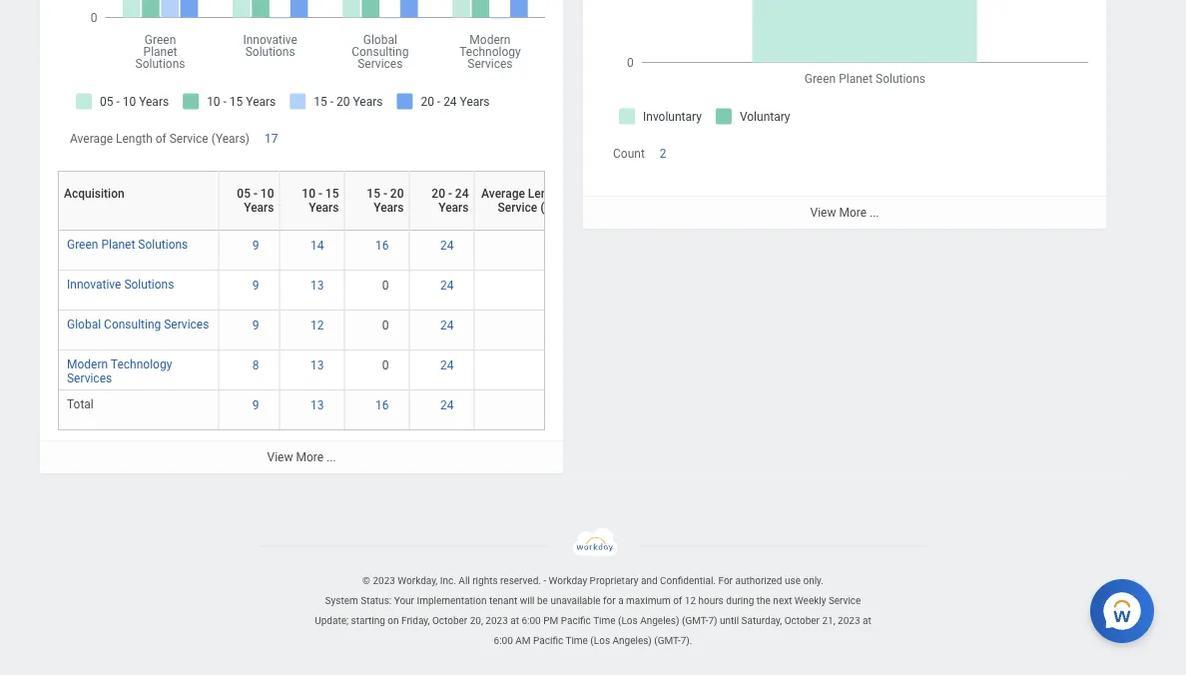 Task type: describe. For each thing, give the bounding box(es) containing it.
- inside © 2023 workday, inc. all rights reserved. - workday proprietary and confidential. for authorized use only. system status: your implementation tenant will be unavailable for a maximum of 12 hours during the next weekly service update; starting on friday, october 20, 2023 at 6:00 pm pacific time (los angeles) (gmt-7) until saturday, october 21, 2023 at 6:00 am pacific time (los angeles) (gmt-7).
[[544, 575, 546, 587]]

confidential.
[[660, 575, 716, 587]]

0 vertical spatial service
[[169, 132, 208, 146]]

proprietary
[[590, 575, 639, 587]]

4 9 from the top
[[252, 399, 259, 413]]

until
[[720, 615, 739, 627]]

weekly
[[795, 595, 826, 607]]

13 for technology
[[311, 359, 324, 373]]

acquisition tenure analysis element
[[40, 0, 584, 474]]

the
[[757, 595, 771, 607]]

0 vertical spatial average
[[70, 132, 113, 146]]

solutions inside innovative solutions link
[[124, 278, 174, 292]]

05 - 10 years button
[[224, 171, 287, 230]]

a
[[618, 595, 624, 607]]

friday,
[[401, 615, 430, 627]]

- for 15
[[383, 187, 387, 201]]

24 for innovative solutions
[[440, 279, 454, 293]]

1 horizontal spatial 2023
[[486, 615, 508, 627]]

consulting
[[104, 318, 161, 332]]

0 vertical spatial angeles)
[[640, 615, 680, 627]]

10 inside the '10 - 15 years'
[[302, 187, 316, 201]]

24 inside the '20 - 24 years'
[[455, 187, 469, 201]]

9 for global consulting services
[[252, 319, 259, 333]]

services for global consulting services
[[164, 318, 209, 332]]

20 inside '15 - 20 years'
[[390, 187, 404, 201]]

view more ... for view more ... link corresponding to the terminations by acquisition element
[[810, 206, 879, 220]]

0 vertical spatial of
[[155, 132, 166, 146]]

will
[[520, 595, 535, 607]]

global consulting services
[[67, 318, 209, 332]]

implementation
[[417, 595, 487, 607]]

green planet solutions link
[[67, 234, 188, 252]]

next
[[773, 595, 792, 607]]

for
[[718, 575, 733, 587]]

terminations by acquisition element
[[583, 0, 1106, 229]]

view more ... for view more ... link related to acquisition tenure analysis element
[[267, 451, 336, 465]]

17 button
[[265, 131, 281, 147]]

planet
[[101, 238, 135, 252]]

9 button for innovative solutions
[[252, 278, 262, 294]]

0 vertical spatial (los
[[618, 615, 638, 627]]

10 inside 05 - 10 years
[[260, 187, 274, 201]]

5 24 button from the top
[[440, 398, 457, 414]]

only.
[[803, 575, 824, 587]]

0 horizontal spatial 2023
[[373, 575, 395, 587]]

0 horizontal spatial average length of service (years)
[[70, 132, 250, 146]]

9 button for global consulting services
[[252, 318, 262, 334]]

global consulting services link
[[67, 314, 209, 332]]

2 october from the left
[[785, 615, 820, 627]]

15 inside the '10 - 15 years'
[[325, 187, 339, 201]]

1 october from the left
[[432, 615, 468, 627]]

hours
[[699, 595, 724, 607]]

length inside average length of service (years)
[[528, 187, 565, 201]]

total
[[67, 398, 94, 412]]

24 button for green planet solutions
[[440, 238, 457, 254]]

update;
[[315, 615, 349, 627]]

0 vertical spatial pacific
[[561, 615, 591, 627]]

years for 10
[[244, 201, 274, 215]]

technology
[[111, 358, 172, 372]]

20 inside the '20 - 24 years'
[[432, 187, 445, 201]]

9 button for green planet solutions
[[252, 238, 262, 254]]

average length of service (years) image for global consulting services
[[483, 318, 576, 334]]

modern technology services
[[67, 358, 172, 386]]

system
[[325, 595, 358, 607]]

24 button for global consulting services
[[440, 318, 457, 334]]

1 at from the left
[[511, 615, 519, 627]]

10 - 15 years
[[302, 187, 339, 215]]

innovative solutions link
[[67, 274, 174, 292]]

- for 20
[[448, 187, 452, 201]]

of inside average length of service (years)
[[568, 187, 579, 201]]

8
[[252, 359, 259, 373]]

0 vertical spatial length
[[116, 132, 153, 146]]

1 vertical spatial angeles)
[[613, 635, 652, 647]]

0 for global consulting services
[[382, 319, 389, 333]]

24 for modern technology services
[[440, 359, 454, 373]]

15 inside '15 - 20 years'
[[367, 187, 380, 201]]

3 13 button from the top
[[311, 398, 327, 414]]

20 - 24 years button
[[415, 171, 482, 230]]

3 13 from the top
[[311, 399, 324, 413]]

20,
[[470, 615, 483, 627]]

rights
[[473, 575, 498, 587]]

more for view more ... link related to acquisition tenure analysis element
[[296, 451, 324, 465]]

modern technology services link
[[67, 354, 172, 386]]

9 for green planet solutions
[[252, 239, 259, 253]]

view more ... link for the terminations by acquisition element
[[583, 196, 1106, 229]]

10 - 15 years button
[[285, 171, 352, 230]]

green planet solutions
[[67, 238, 188, 252]]

©
[[363, 575, 370, 587]]

9 for innovative solutions
[[252, 279, 259, 293]]

1 vertical spatial pacific
[[533, 635, 563, 647]]

average length of service (years) button
[[480, 187, 579, 215]]

15 - 20 years
[[367, 187, 404, 215]]

24 for green planet solutions
[[440, 239, 454, 253]]

inc.
[[440, 575, 456, 587]]

12 inside button
[[311, 319, 324, 333]]

16 button for 14
[[375, 238, 392, 254]]

24 button for innovative solutions
[[440, 278, 457, 294]]



Task type: locate. For each thing, give the bounding box(es) containing it.
1 16 button from the top
[[375, 238, 392, 254]]

1 horizontal spatial average
[[481, 187, 525, 201]]

10 up 14
[[302, 187, 316, 201]]

2 at from the left
[[863, 615, 872, 627]]

(years) inside average length of service (years)
[[540, 201, 579, 215]]

- inside '15 - 20 years'
[[383, 187, 387, 201]]

1 horizontal spatial (gmt-
[[682, 615, 708, 627]]

10 right the 05
[[260, 187, 274, 201]]

0 vertical spatial view more ...
[[810, 206, 879, 220]]

2 0 from the top
[[382, 319, 389, 333]]

0 vertical spatial average length of service (years)
[[70, 132, 250, 146]]

1 vertical spatial solutions
[[124, 278, 174, 292]]

05 - 10 years
[[237, 187, 274, 215]]

1 vertical spatial services
[[67, 372, 112, 386]]

years up 14 button in the left top of the page
[[309, 201, 339, 215]]

2 vertical spatial of
[[673, 595, 682, 607]]

at
[[511, 615, 519, 627], [863, 615, 872, 627]]

15 right the '10 - 15 years'
[[367, 187, 380, 201]]

during
[[726, 595, 754, 607]]

average length of service (years) right the '20 - 24 years'
[[481, 187, 579, 215]]

2 vertical spatial 13 button
[[311, 398, 327, 414]]

1 vertical spatial 0 button
[[382, 318, 392, 334]]

2 vertical spatial 0
[[382, 359, 389, 373]]

0
[[382, 279, 389, 293], [382, 319, 389, 333], [382, 359, 389, 373]]

0 horizontal spatial (los
[[591, 635, 610, 647]]

1 horizontal spatial at
[[863, 615, 872, 627]]

2023 right ©
[[373, 575, 395, 587]]

2 16 button from the top
[[375, 398, 392, 414]]

view more ... inside acquisition tenure analysis element
[[267, 451, 336, 465]]

9 button
[[252, 238, 262, 254], [252, 278, 262, 294], [252, 318, 262, 334], [252, 398, 262, 414]]

1 0 from the top
[[382, 279, 389, 293]]

(los down for
[[591, 635, 610, 647]]

4 years from the left
[[439, 201, 469, 215]]

1 vertical spatial 0
[[382, 319, 389, 333]]

pacific
[[561, 615, 591, 627], [533, 635, 563, 647]]

1 horizontal spatial 6:00
[[522, 615, 541, 627]]

(gmt- down maximum on the bottom
[[654, 635, 681, 647]]

0 horizontal spatial services
[[67, 372, 112, 386]]

15 - 20 years button
[[350, 171, 417, 230]]

angeles) down maximum on the bottom
[[640, 615, 680, 627]]

1 13 button from the top
[[311, 278, 327, 294]]

2 20 from the left
[[432, 187, 445, 201]]

1 horizontal spatial 10
[[302, 187, 316, 201]]

24 button for modern technology services
[[440, 358, 457, 374]]

6:00 left pm
[[522, 615, 541, 627]]

© 2023 workday, inc. all rights reserved. - workday proprietary and confidential. for authorized use only. system status: your implementation tenant will be unavailable for a maximum of 12 hours during the next weekly service update; starting on friday, october 20, 2023 at 6:00 pm pacific time (los angeles) (gmt-7) until saturday, october 21, 2023 at 6:00 am pacific time (los angeles) (gmt-7).
[[315, 575, 872, 647]]

0 vertical spatial 16 button
[[375, 238, 392, 254]]

0 vertical spatial services
[[164, 318, 209, 332]]

0 vertical spatial 16
[[375, 239, 389, 253]]

14
[[311, 239, 324, 253]]

count
[[613, 147, 645, 161]]

10
[[260, 187, 274, 201], [302, 187, 316, 201]]

pacific down pm
[[533, 635, 563, 647]]

0 horizontal spatial 10
[[260, 187, 274, 201]]

1 horizontal spatial view more ... link
[[583, 196, 1106, 229]]

3 9 button from the top
[[252, 318, 262, 334]]

more for view more ... link corresponding to the terminations by acquisition element
[[839, 206, 867, 220]]

on
[[388, 615, 399, 627]]

pm
[[543, 615, 558, 627]]

average inside average length of service (years)
[[481, 187, 525, 201]]

4 9 button from the top
[[252, 398, 262, 414]]

services inside modern technology services
[[67, 372, 112, 386]]

0 horizontal spatial view more ...
[[267, 451, 336, 465]]

7)
[[708, 615, 717, 627]]

of
[[155, 132, 166, 146], [568, 187, 579, 201], [673, 595, 682, 607]]

0 vertical spatial view more ... link
[[583, 196, 1106, 229]]

1 horizontal spatial length
[[528, 187, 565, 201]]

1 vertical spatial (gmt-
[[654, 635, 681, 647]]

13 button
[[311, 278, 327, 294], [311, 358, 327, 374], [311, 398, 327, 414]]

average length of service (years)
[[70, 132, 250, 146], [481, 187, 579, 215]]

view
[[810, 206, 836, 220], [267, 451, 293, 465]]

view for view more ... link related to acquisition tenure analysis element
[[267, 451, 293, 465]]

0 vertical spatial ...
[[870, 206, 879, 220]]

0 button for innovative solutions
[[382, 278, 392, 294]]

12 inside © 2023 workday, inc. all rights reserved. - workday proprietary and confidential. for authorized use only. system status: your implementation tenant will be unavailable for a maximum of 12 hours during the next weekly service update; starting on friday, october 20, 2023 at 6:00 pm pacific time (los angeles) (gmt-7) until saturday, october 21, 2023 at 6:00 am pacific time (los angeles) (gmt-7).
[[685, 595, 696, 607]]

7).
[[681, 635, 692, 647]]

1 9 from the top
[[252, 239, 259, 253]]

years for 20
[[374, 201, 404, 215]]

20 left the 20 - 24 years button
[[390, 187, 404, 201]]

average length of service (years) image for innovative solutions
[[483, 278, 576, 294]]

1 years from the left
[[244, 201, 274, 215]]

1 vertical spatial 12
[[685, 595, 696, 607]]

- for 05
[[254, 187, 258, 201]]

0 vertical spatial (years)
[[211, 132, 250, 146]]

1 vertical spatial view more ... link
[[40, 441, 563, 474]]

average
[[70, 132, 113, 146], [481, 187, 525, 201]]

average right the '20 - 24 years'
[[481, 187, 525, 201]]

1 horizontal spatial ...
[[870, 206, 879, 220]]

view more ... link for acquisition tenure analysis element
[[40, 441, 563, 474]]

2 0 button from the top
[[382, 318, 392, 334]]

average length of service (years) image for green planet solutions
[[483, 238, 576, 254]]

1 0 button from the top
[[382, 278, 392, 294]]

average length of service (years) image for modern technology services
[[483, 358, 576, 374]]

2 horizontal spatial service
[[829, 595, 861, 607]]

saturday,
[[742, 615, 782, 627]]

be
[[537, 595, 548, 607]]

acquisition
[[64, 187, 124, 201]]

time
[[593, 615, 616, 627], [566, 635, 588, 647]]

october
[[432, 615, 468, 627], [785, 615, 820, 627]]

global
[[67, 318, 101, 332]]

3 0 from the top
[[382, 359, 389, 373]]

years left the 20 - 24 years button
[[374, 201, 404, 215]]

0 for modern technology services
[[382, 359, 389, 373]]

2 horizontal spatial of
[[673, 595, 682, 607]]

0 horizontal spatial (years)
[[211, 132, 250, 146]]

average up acquisition
[[70, 132, 113, 146]]

total element
[[67, 394, 94, 412]]

13 button for solutions
[[311, 278, 327, 294]]

12 down 14 button in the left top of the page
[[311, 319, 324, 333]]

6:00 left am
[[494, 635, 513, 647]]

workday,
[[398, 575, 438, 587]]

years inside 05 - 10 years
[[244, 201, 274, 215]]

0 vertical spatial time
[[593, 615, 616, 627]]

years right '15 - 20 years'
[[439, 201, 469, 215]]

0 vertical spatial 0
[[382, 279, 389, 293]]

- inside the '10 - 15 years'
[[318, 187, 322, 201]]

0 horizontal spatial view
[[267, 451, 293, 465]]

view inside acquisition tenure analysis element
[[267, 451, 293, 465]]

at right 21,
[[863, 615, 872, 627]]

16 for 13
[[375, 399, 389, 413]]

1 vertical spatial view
[[267, 451, 293, 465]]

1 20 from the left
[[390, 187, 404, 201]]

1 horizontal spatial 20
[[432, 187, 445, 201]]

1 horizontal spatial view more ...
[[810, 206, 879, 220]]

green
[[67, 238, 98, 252]]

(los down a
[[618, 615, 638, 627]]

solutions
[[138, 238, 188, 252], [124, 278, 174, 292]]

status:
[[361, 595, 392, 607]]

0 vertical spatial (gmt-
[[682, 615, 708, 627]]

and
[[641, 575, 658, 587]]

05
[[237, 187, 251, 201]]

length
[[116, 132, 153, 146], [528, 187, 565, 201]]

1 15 from the left
[[325, 187, 339, 201]]

0 button for modern technology services
[[382, 358, 392, 374]]

12
[[311, 319, 324, 333], [685, 595, 696, 607]]

4 average length of service (years) image from the top
[[483, 358, 576, 374]]

1 vertical spatial of
[[568, 187, 579, 201]]

1 average length of service (years) image from the top
[[483, 238, 576, 254]]

0 horizontal spatial of
[[155, 132, 166, 146]]

17
[[265, 132, 278, 146]]

0 vertical spatial more
[[839, 206, 867, 220]]

0 horizontal spatial average
[[70, 132, 113, 146]]

(los
[[618, 615, 638, 627], [591, 635, 610, 647]]

2 vertical spatial 13
[[311, 399, 324, 413]]

6:00
[[522, 615, 541, 627], [494, 635, 513, 647]]

2 13 from the top
[[311, 359, 324, 373]]

all
[[459, 575, 470, 587]]

2 horizontal spatial 2023
[[838, 615, 860, 627]]

3 average length of service (years) image from the top
[[483, 318, 576, 334]]

0 vertical spatial 12
[[311, 319, 324, 333]]

- right '15 - 20 years'
[[448, 187, 452, 201]]

of inside © 2023 workday, inc. all rights reserved. - workday proprietary and confidential. for authorized use only. system status: your implementation tenant will be unavailable for a maximum of 12 hours during the next weekly service update; starting on friday, october 20, 2023 at 6:00 pm pacific time (los angeles) (gmt-7) until saturday, october 21, 2023 at 6:00 am pacific time (los angeles) (gmt-7).
[[673, 595, 682, 607]]

16 button for 13
[[375, 398, 392, 414]]

1 horizontal spatial average length of service (years)
[[481, 187, 579, 215]]

12 button
[[311, 318, 327, 334]]

solutions inside green planet solutions link
[[138, 238, 188, 252]]

angeles)
[[640, 615, 680, 627], [613, 635, 652, 647]]

2
[[660, 147, 667, 161]]

- right the 05
[[254, 187, 258, 201]]

acquisition button
[[64, 172, 226, 231]]

1 horizontal spatial (los
[[618, 615, 638, 627]]

4 24 button from the top
[[440, 358, 457, 374]]

years for 24
[[439, 201, 469, 215]]

1 vertical spatial view more ...
[[267, 451, 336, 465]]

for
[[603, 595, 616, 607]]

maximum
[[626, 595, 671, 607]]

average length of service (years) up acquisition button
[[70, 132, 250, 146]]

authorized
[[735, 575, 782, 587]]

2 9 from the top
[[252, 279, 259, 293]]

0 for innovative solutions
[[382, 279, 389, 293]]

0 button
[[382, 278, 392, 294], [382, 318, 392, 334], [382, 358, 392, 374]]

1 9 button from the top
[[252, 238, 262, 254]]

2 15 from the left
[[367, 187, 380, 201]]

0 vertical spatial view
[[810, 206, 836, 220]]

view inside the terminations by acquisition element
[[810, 206, 836, 220]]

2 13 button from the top
[[311, 358, 327, 374]]

15 left '15 - 20 years' button
[[325, 187, 339, 201]]

years for 15
[[309, 201, 339, 215]]

years left '10 - 15 years' button
[[244, 201, 274, 215]]

13 for solutions
[[311, 279, 324, 293]]

2023 right 20,
[[486, 615, 508, 627]]

2023 right 21,
[[838, 615, 860, 627]]

1 horizontal spatial (years)
[[540, 201, 579, 215]]

pacific down 'unavailable'
[[561, 615, 591, 627]]

years inside the '20 - 24 years'
[[439, 201, 469, 215]]

0 horizontal spatial october
[[432, 615, 468, 627]]

- up 14 button in the left top of the page
[[318, 187, 322, 201]]

service inside © 2023 workday, inc. all rights reserved. - workday proprietary and confidential. for authorized use only. system status: your implementation tenant will be unavailable for a maximum of 12 hours during the next weekly service update; starting on friday, october 20, 2023 at 6:00 pm pacific time (los angeles) (gmt-7) until saturday, october 21, 2023 at 6:00 am pacific time (los angeles) (gmt-7).
[[829, 595, 861, 607]]

more
[[839, 206, 867, 220], [296, 451, 324, 465]]

- inside the '20 - 24 years'
[[448, 187, 452, 201]]

0 horizontal spatial at
[[511, 615, 519, 627]]

0 horizontal spatial service
[[169, 132, 208, 146]]

- left the 20 - 24 years button
[[383, 187, 387, 201]]

24 for global consulting services
[[440, 319, 454, 333]]

at up am
[[511, 615, 519, 627]]

1 16 from the top
[[375, 239, 389, 253]]

innovative
[[67, 278, 121, 292]]

service inside average length of service (years)
[[498, 201, 537, 215]]

-
[[254, 187, 258, 201], [318, 187, 322, 201], [383, 187, 387, 201], [448, 187, 452, 201], [544, 575, 546, 587]]

service up acquisition button
[[169, 132, 208, 146]]

innovative solutions
[[67, 278, 174, 292]]

unavailable
[[551, 595, 601, 607]]

services
[[164, 318, 209, 332], [67, 372, 112, 386]]

services right consulting at the top
[[164, 318, 209, 332]]

... for view more ... link corresponding to the terminations by acquisition element
[[870, 206, 879, 220]]

services up "total" element
[[67, 372, 112, 386]]

1 horizontal spatial more
[[839, 206, 867, 220]]

5 average length of service (years) image from the top
[[483, 398, 576, 414]]

... for view more ... link related to acquisition tenure analysis element
[[327, 451, 336, 465]]

1 vertical spatial average
[[481, 187, 525, 201]]

20 - 24 years
[[432, 187, 469, 215]]

workday
[[549, 575, 587, 587]]

angeles) down a
[[613, 635, 652, 647]]

- for 10
[[318, 187, 322, 201]]

- inside 05 - 10 years
[[254, 187, 258, 201]]

1 horizontal spatial time
[[593, 615, 616, 627]]

1 vertical spatial time
[[566, 635, 588, 647]]

24
[[455, 187, 469, 201], [440, 239, 454, 253], [440, 279, 454, 293], [440, 319, 454, 333], [440, 359, 454, 373], [440, 399, 454, 413]]

1 10 from the left
[[260, 187, 274, 201]]

0 horizontal spatial 12
[[311, 319, 324, 333]]

1 horizontal spatial service
[[498, 201, 537, 215]]

(years)
[[211, 132, 250, 146], [540, 201, 579, 215]]

3 9 from the top
[[252, 319, 259, 333]]

more inside acquisition tenure analysis element
[[296, 451, 324, 465]]

0 horizontal spatial 20
[[390, 187, 404, 201]]

service up 21,
[[829, 595, 861, 607]]

1 24 button from the top
[[440, 238, 457, 254]]

1 vertical spatial length
[[528, 187, 565, 201]]

(gmt-
[[682, 615, 708, 627], [654, 635, 681, 647]]

0 horizontal spatial ...
[[327, 451, 336, 465]]

1 horizontal spatial of
[[568, 187, 579, 201]]

length up acquisition button
[[116, 132, 153, 146]]

am
[[516, 635, 531, 647]]

time down for
[[593, 615, 616, 627]]

1 horizontal spatial view
[[810, 206, 836, 220]]

1 vertical spatial 6:00
[[494, 635, 513, 647]]

3 years from the left
[[374, 201, 404, 215]]

21,
[[822, 615, 835, 627]]

1 horizontal spatial services
[[164, 318, 209, 332]]

years inside the '10 - 15 years'
[[309, 201, 339, 215]]

1 13 from the top
[[311, 279, 324, 293]]

12 down the confidential.
[[685, 595, 696, 607]]

service
[[169, 132, 208, 146], [498, 201, 537, 215], [829, 595, 861, 607]]

average length of service (years) image
[[483, 238, 576, 254], [483, 278, 576, 294], [483, 318, 576, 334], [483, 358, 576, 374], [483, 398, 576, 414]]

... inside the terminations by acquisition element
[[870, 206, 879, 220]]

more inside the terminations by acquisition element
[[839, 206, 867, 220]]

view more ... link
[[583, 196, 1106, 229], [40, 441, 563, 474]]

2 vertical spatial service
[[829, 595, 861, 607]]

0 vertical spatial 13
[[311, 279, 324, 293]]

length right the '20 - 24 years'
[[528, 187, 565, 201]]

0 vertical spatial 13 button
[[311, 278, 327, 294]]

1 vertical spatial (los
[[591, 635, 610, 647]]

use
[[785, 575, 801, 587]]

2023
[[373, 575, 395, 587], [486, 615, 508, 627], [838, 615, 860, 627]]

24 button
[[440, 238, 457, 254], [440, 278, 457, 294], [440, 318, 457, 334], [440, 358, 457, 374], [440, 398, 457, 414]]

- up be
[[544, 575, 546, 587]]

3 24 button from the top
[[440, 318, 457, 334]]

0 horizontal spatial (gmt-
[[654, 635, 681, 647]]

0 horizontal spatial 15
[[325, 187, 339, 201]]

reserved.
[[500, 575, 541, 587]]

1 horizontal spatial 12
[[685, 595, 696, 607]]

3 0 button from the top
[[382, 358, 392, 374]]

0 button for global consulting services
[[382, 318, 392, 334]]

0 vertical spatial 6:00
[[522, 615, 541, 627]]

13 button for technology
[[311, 358, 327, 374]]

1 vertical spatial more
[[296, 451, 324, 465]]

0 horizontal spatial 6:00
[[494, 635, 513, 647]]

2 10 from the left
[[302, 187, 316, 201]]

starting
[[351, 615, 385, 627]]

2 average length of service (years) image from the top
[[483, 278, 576, 294]]

services for modern technology services
[[67, 372, 112, 386]]

service right the '20 - 24 years'
[[498, 201, 537, 215]]

0 horizontal spatial more
[[296, 451, 324, 465]]

years inside '15 - 20 years'
[[374, 201, 404, 215]]

2 vertical spatial 0 button
[[382, 358, 392, 374]]

2 16 from the top
[[375, 399, 389, 413]]

1 vertical spatial 16
[[375, 399, 389, 413]]

tenant
[[489, 595, 518, 607]]

16
[[375, 239, 389, 253], [375, 399, 389, 413]]

october down implementation at the left bottom of the page
[[432, 615, 468, 627]]

8 button
[[252, 358, 262, 374]]

14 button
[[311, 238, 327, 254]]

20 right '15 - 20 years'
[[432, 187, 445, 201]]

20
[[390, 187, 404, 201], [432, 187, 445, 201]]

16 for 14
[[375, 239, 389, 253]]

footer
[[0, 528, 1186, 651]]

2 button
[[660, 146, 670, 162]]

1 vertical spatial average length of service (years)
[[481, 187, 579, 215]]

time down 'unavailable'
[[566, 635, 588, 647]]

your
[[394, 595, 414, 607]]

0 horizontal spatial time
[[566, 635, 588, 647]]

footer containing © 2023 workday, inc. all rights reserved. - workday proprietary and confidential. for authorized use only. system status: your implementation tenant will be unavailable for a maximum of 12 hours during the next weekly service update; starting on friday, october 20, 2023 at 6:00 pm pacific time (los angeles) (gmt-7) until saturday, october 21, 2023 at 6:00 am pacific time (los angeles) (gmt-7).
[[0, 528, 1186, 651]]

2 9 button from the top
[[252, 278, 262, 294]]

solutions right planet at the left of the page
[[138, 238, 188, 252]]

solutions up global consulting services link
[[124, 278, 174, 292]]

9
[[252, 239, 259, 253], [252, 279, 259, 293], [252, 319, 259, 333], [252, 399, 259, 413]]

...
[[870, 206, 879, 220], [327, 451, 336, 465]]

0 vertical spatial solutions
[[138, 238, 188, 252]]

modern
[[67, 358, 108, 372]]

1 vertical spatial 13 button
[[311, 358, 327, 374]]

... inside acquisition tenure analysis element
[[327, 451, 336, 465]]

1 horizontal spatial 15
[[367, 187, 380, 201]]

13
[[311, 279, 324, 293], [311, 359, 324, 373], [311, 399, 324, 413]]

0 horizontal spatial view more ... link
[[40, 441, 563, 474]]

1 vertical spatial service
[[498, 201, 537, 215]]

october down "weekly" at the bottom right
[[785, 615, 820, 627]]

2 years from the left
[[309, 201, 339, 215]]

view more ... inside the terminations by acquisition element
[[810, 206, 879, 220]]

view for view more ... link corresponding to the terminations by acquisition element
[[810, 206, 836, 220]]

2 24 button from the top
[[440, 278, 457, 294]]

1 vertical spatial 13
[[311, 359, 324, 373]]

(gmt- up 7).
[[682, 615, 708, 627]]

0 vertical spatial 0 button
[[382, 278, 392, 294]]



Task type: vqa. For each thing, say whether or not it's contained in the screenshot.
the middle Schwab
no



